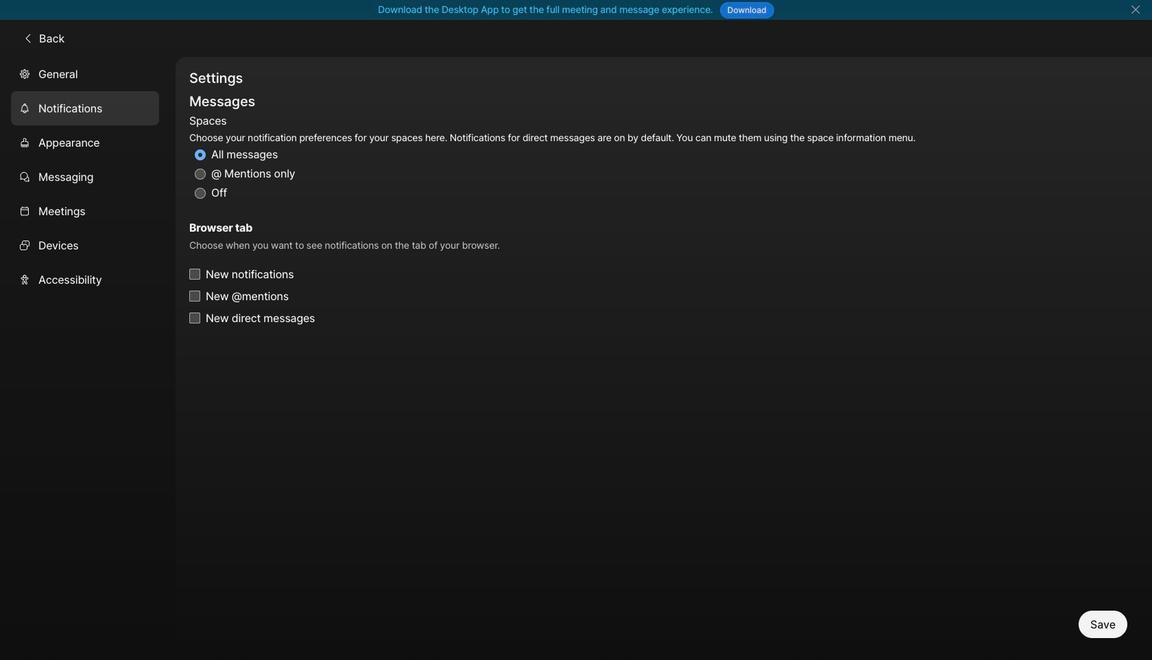 Task type: locate. For each thing, give the bounding box(es) containing it.
accessibility tab
[[11, 262, 159, 297]]

@ Mentions only radio
[[195, 169, 206, 180]]

devices tab
[[11, 228, 159, 262]]

messaging tab
[[11, 160, 159, 194]]

option group
[[189, 112, 916, 203]]

All messages radio
[[195, 150, 206, 161]]

settings navigation
[[0, 57, 176, 661]]



Task type: vqa. For each thing, say whether or not it's contained in the screenshot.
CANCEL_16 icon
yes



Task type: describe. For each thing, give the bounding box(es) containing it.
cancel_16 image
[[1130, 4, 1141, 15]]

notifications tab
[[11, 91, 159, 125]]

appearance tab
[[11, 125, 159, 160]]

Off radio
[[195, 188, 206, 199]]

meetings tab
[[11, 194, 159, 228]]

general tab
[[11, 57, 159, 91]]



